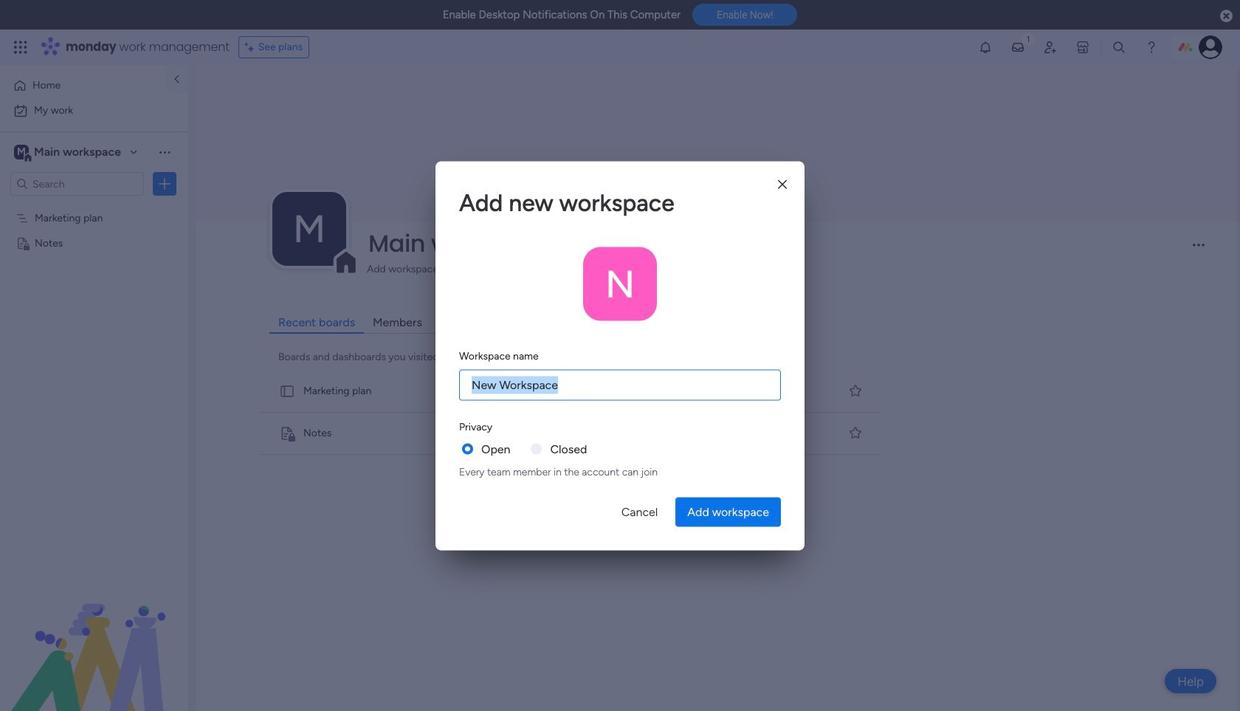 Task type: locate. For each thing, give the bounding box(es) containing it.
workspace selection element
[[14, 143, 123, 162]]

None field
[[365, 228, 1181, 259]]

list box
[[0, 202, 188, 454]]

1 add to favorites image from the top
[[848, 383, 863, 398]]

kendall parks image
[[1199, 35, 1223, 59]]

option
[[9, 74, 157, 97], [9, 99, 179, 123], [0, 204, 188, 207]]

Search in workspace field
[[31, 175, 123, 192]]

monday marketplace image
[[1076, 40, 1091, 55]]

add to favorites image for "private board" "image" inside the quick search results list box
[[848, 426, 863, 440]]

add to favorites image
[[848, 383, 863, 398], [848, 426, 863, 440]]

lottie animation element
[[0, 562, 188, 711]]

2 vertical spatial heading
[[459, 419, 492, 434]]

1 vertical spatial option
[[9, 99, 179, 123]]

0 vertical spatial private board image
[[16, 236, 30, 250]]

update feed image
[[1011, 40, 1026, 55]]

0 vertical spatial heading
[[459, 185, 781, 220]]

1 vertical spatial private board image
[[279, 425, 295, 441]]

1 vertical spatial add to favorites image
[[848, 426, 863, 440]]

3 heading from the top
[[459, 419, 492, 434]]

0 vertical spatial option
[[9, 74, 157, 97]]

1 vertical spatial heading
[[459, 348, 539, 363]]

1 image
[[1022, 30, 1035, 47]]

0 vertical spatial add to favorites image
[[848, 383, 863, 398]]

2 add to favorites image from the top
[[848, 426, 863, 440]]

heading
[[459, 185, 781, 220], [459, 348, 539, 363], [459, 419, 492, 434]]

public board image
[[279, 383, 295, 399]]

private board image
[[16, 236, 30, 250], [279, 425, 295, 441]]

1 horizontal spatial private board image
[[279, 425, 295, 441]]

Choose a name for your workspace field
[[459, 369, 781, 400]]



Task type: vqa. For each thing, say whether or not it's contained in the screenshot.
Private board image
yes



Task type: describe. For each thing, give the bounding box(es) containing it.
see plans image
[[245, 39, 258, 55]]

1 heading from the top
[[459, 185, 781, 220]]

close image
[[778, 179, 787, 190]]

2 vertical spatial option
[[0, 204, 188, 207]]

quick search results list box
[[257, 371, 884, 455]]

dapulse close image
[[1220, 9, 1233, 24]]

lottie animation image
[[0, 562, 188, 711]]

workspace image
[[583, 247, 657, 320]]

private board image inside the quick search results list box
[[279, 425, 295, 441]]

2 heading from the top
[[459, 348, 539, 363]]

workspace image
[[14, 144, 29, 160]]

0 horizontal spatial private board image
[[16, 236, 30, 250]]

add to favorites image for public board icon
[[848, 383, 863, 398]]

select product image
[[13, 40, 28, 55]]

notifications image
[[978, 40, 993, 55]]

search everything image
[[1112, 40, 1127, 55]]

invite members image
[[1043, 40, 1058, 55]]

help image
[[1144, 40, 1159, 55]]



